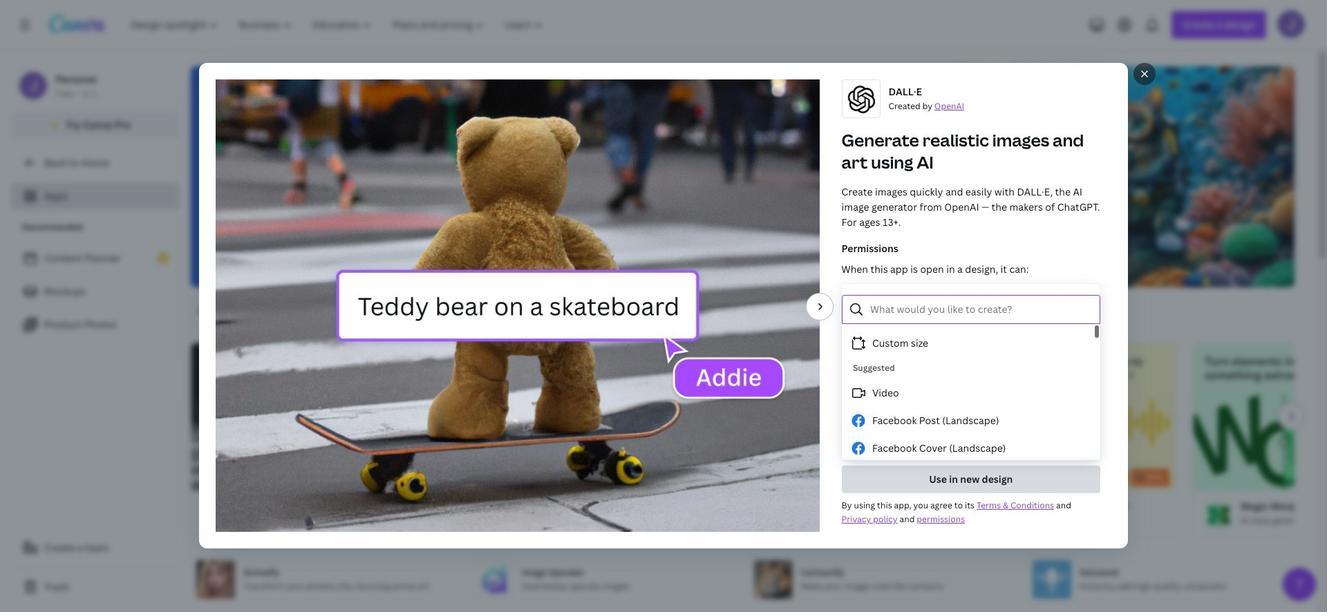 Task type: locate. For each thing, give the bounding box(es) containing it.
imagen image
[[592, 393, 775, 491], [603, 502, 631, 529]]

avatars by neiroai image
[[993, 393, 1176, 491], [1004, 502, 1032, 529]]

0 vertical spatial imagen image
[[592, 393, 775, 491]]

What would you like to create? search field
[[870, 297, 1091, 323]]

1 vertical spatial imagen image
[[603, 502, 631, 529]]

1 vertical spatial d-id ai presenters image
[[403, 502, 431, 529]]

magic media image
[[804, 502, 831, 529]]

list
[[11, 245, 180, 339]]

magic media image
[[793, 393, 975, 491]]

0 vertical spatial d-id ai presenters image
[[392, 393, 574, 491]]

d-id ai presenters image
[[392, 393, 574, 491], [403, 502, 431, 529]]

1 vertical spatial avatars by neiroai image
[[1004, 502, 1032, 529]]

magic morph image
[[1205, 502, 1232, 529]]



Task type: vqa. For each thing, say whether or not it's contained in the screenshot.
Stickers to the left
no



Task type: describe. For each thing, give the bounding box(es) containing it.
magic morph image
[[1194, 393, 1327, 491]]

top level navigation element
[[122, 11, 555, 39]]

Input field to search for apps search field
[[218, 299, 431, 326]]

0 vertical spatial avatars by neiroai image
[[993, 393, 1176, 491]]

dall·e image
[[203, 502, 230, 529]]

dall·e image
[[191, 393, 374, 491]]

an image with a cursor next to a text box containing the prompt "a cat going scuba diving" to generate an image. the generated image of a cat doing scuba diving is behind the text box. image
[[901, 66, 1295, 288]]



